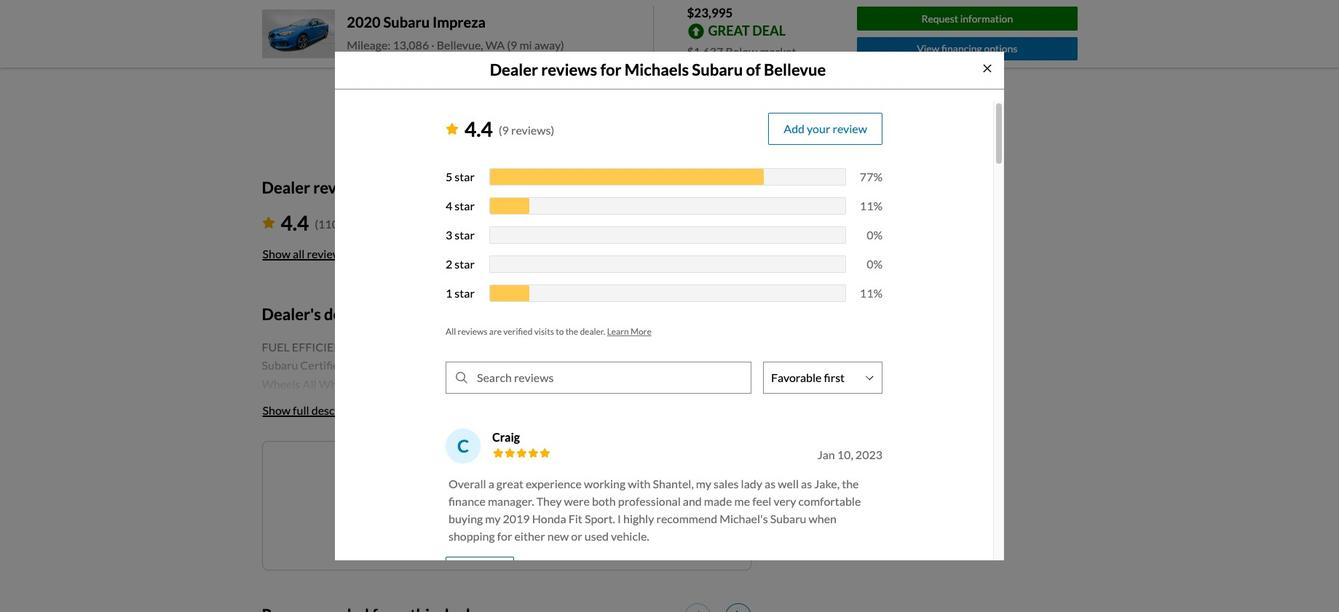 Task type: describe. For each thing, give the bounding box(es) containing it.
0 vertical spatial the
[[566, 326, 578, 337]]

(9 inside 2020 subaru impreza mileage: 13,086 · bellevue, wa (9 mi away)
[[507, 38, 517, 52]]

1 vertical spatial engine
[[600, 601, 634, 612]]

listings
[[502, 467, 538, 480]]

ocean inside all wheel drive  heated driver seat  back-up camera  satellite radio  ipod/mp3 input. subaru sport with ocean blue pearl exterior and black interior features a 4 cylinder engine with 152 hp at 6000 rpm*.
[[287, 414, 320, 428]]

floor
[[309, 470, 337, 484]]

11% for 1 star
[[860, 286, 883, 300]]

1 horizontal spatial on
[[568, 582, 581, 596]]

#1 inside popular package #1 rear bumper applique  part number e771sfl000  auto-dimming mirror w/compass & homelink  part number h501ssg304  all- weather floor liners  part number j501sfl110  auto-dimming exterior mirror w/approach light  part number j201sfl003  cargo tray  part number j501sfl311.
[[542, 433, 555, 447]]

satellite inside all wheel drive  heated driver seat  back-up camera  satellite radio  ipod/mp3 input. subaru sport with ocean blue pearl exterior and black interior features a 4 cylinder engine with 152 hp at 6000 rpm*.
[[517, 396, 559, 410]]

recommend
[[656, 512, 717, 526]]

#1 inside fuel efficient 36 mpg hwy/27 mpg city! ocean blue pearl exterior and black interior. subaru certified  great miles 13 086! heated seats  ipod/mp3 input  satellite radio  aluminum wheels  all wheel drive  popular package #1  back-up camera
[[496, 377, 510, 391]]

reviews) for 4.4 (110 reviews)
[[341, 217, 384, 231]]

and inside overall a great experience working with shantel, my sales lady as well as jake, the finance manager. they were both professional and made me feel very comfortable buying my 2019 honda fit sport.  i highly recommend michael's subaru when shopping for either new or used vehicle.
[[683, 494, 702, 508]]

coverage
[[262, 582, 308, 596]]

powertrain
[[646, 564, 703, 577]]

package inside fuel efficient 36 mpg hwy/27 mpg city! ocean blue pearl exterior and black interior. subaru certified  great miles 13 086! heated seats  ipod/mp3 input  satellite radio  aluminum wheels  all wheel drive  popular package #1  back-up camera
[[441, 377, 494, 391]]

a inside overall a great experience working with shantel, my sales lady as well as jake, the finance manager. they were both professional and made me feel very comfortable buying my 2019 honda fit sport.  i highly recommend michael's subaru when shopping for either new or used vehicle.
[[488, 477, 494, 491]]

1 mpg from the left
[[367, 340, 394, 354]]

&
[[506, 452, 514, 466]]

1 vertical spatial based
[[373, 601, 403, 612]]

0 vertical spatial included
[[405, 545, 448, 559]]

0 vertical spatial calculations
[[473, 582, 534, 596]]

package inside popular package #1 rear bumper applique  part number e771sfl000  auto-dimming mirror w/compass & homelink  part number h501ssg304  all- weather floor liners  part number j501sfl110  auto-dimming exterior mirror w/approach light  part number j201sfl003  cargo tray  part number j501sfl311.
[[486, 433, 539, 447]]

part down the 152
[[675, 433, 697, 447]]

show full description button
[[262, 395, 370, 427]]

1 as from the left
[[765, 477, 776, 491]]

hwy/27
[[396, 340, 437, 354]]

great deal
[[708, 22, 786, 38]]

2020
[[347, 13, 381, 31]]

close modal dealer reviews for michaels subaru of bellevue image
[[982, 63, 993, 75]]

add your review
[[784, 121, 867, 135]]

98007
[[541, 43, 575, 57]]

star image for 4.4 (9 reviews)
[[446, 123, 459, 135]]

seat
[[404, 396, 426, 410]]

professional
[[618, 494, 681, 508]]

ipod/mp3 inside all wheel drive  heated driver seat  back-up camera  satellite radio  ipod/mp3 input. subaru sport with ocean blue pearl exterior and black interior features a 4 cylinder engine with 152 hp at 6000 rpm*.
[[593, 396, 644, 410]]

4 inside dialog
[[446, 199, 452, 213]]

fuel efficient 36 mpg hwy/27 mpg city! ocean blue pearl exterior and black interior. subaru certified  great miles 13 086! heated seats  ipod/mp3 input  satellite radio  aluminum wheels  all wheel drive  popular package #1  back-up camera
[[262, 340, 747, 391]]

year
[[262, 526, 284, 540]]

mileage:
[[347, 38, 391, 52]]

trial
[[498, 545, 519, 559]]

bumper
[[584, 433, 625, 447]]

ipod/mp3 inside fuel efficient 36 mpg hwy/27 mpg city! ocean blue pearl exterior and black interior. subaru certified  great miles 13 086! heated seats  ipod/mp3 input  satellite radio  aluminum wheels  all wheel drive  popular package #1  back-up camera
[[535, 359, 587, 372]]

0 vertical spatial configuration.
[[644, 582, 714, 596]]

report
[[452, 564, 488, 577]]

city!
[[468, 340, 493, 354]]

1 vertical spatial configuration.
[[636, 601, 707, 612]]

made
[[704, 494, 732, 508]]

with down input.
[[657, 414, 680, 428]]

lady
[[741, 477, 762, 491]]

1 horizontal spatial available
[[659, 508, 705, 521]]

packages
[[372, 433, 431, 447]]

a inside all wheel drive  heated driver seat  back-up camera  satellite radio  ipod/mp3 input. subaru sport with ocean blue pearl exterior and black interior features a 4 cylinder engine with 152 hp at 6000 rpm*.
[[557, 414, 563, 428]]

1 vertical spatial mirror
[[627, 470, 662, 484]]

black inside all wheel drive  heated driver seat  back-up camera  satellite radio  ipod/mp3 input. subaru sport with ocean blue pearl exterior and black interior features a 4 cylinder engine with 152 hp at 6000 rpm*.
[[441, 414, 469, 428]]

request information
[[921, 12, 1013, 25]]

honda
[[532, 512, 566, 526]]

to inside 4.4 dialog
[[556, 326, 564, 337]]

all reviews are verified visits to the dealer. learn more
[[446, 326, 652, 337]]

(425)
[[346, 21, 374, 35]]

black inside fuel efficient 36 mpg hwy/27 mpg city! ocean blue pearl exterior and black interior. subaru certified  great miles 13 086! heated seats  ipod/mp3 input  satellite radio  aluminum wheels  all wheel drive  popular package #1  back-up camera
[[650, 340, 678, 354]]

subaru inside overall a great experience working with shantel, my sales lady as well as jake, the finance manager. they were both professional and made me feel very comfortable buying my 2019 honda fit sport.  i highly recommend michael's subaru when shopping for either new or used vehicle.
[[770, 512, 807, 526]]

star for 2 star
[[455, 257, 475, 271]]

review
[[833, 121, 867, 135]]

overall
[[449, 477, 486, 491]]

liners
[[339, 470, 370, 484]]

1 horizontal spatial wa
[[520, 43, 539, 57]]

$1,637 below market
[[687, 44, 796, 58]]

0 vertical spatial for
[[600, 60, 622, 80]]

all wheel drive  heated driver seat  back-up camera  satellite radio  ipod/mp3 input. subaru sport with ocean blue pearl exterior and black interior features a 4 cylinder engine with 152 hp at 6000 rpm*.
[[262, 377, 747, 447]]

inspection
[[496, 508, 548, 521]]

blue inside all wheel drive  heated driver seat  back-up camera  satellite radio  ipod/mp3 input. subaru sport with ocean blue pearl exterior and black interior features a 4 cylinder engine with 152 hp at 6000 rpm*.
[[322, 414, 345, 428]]

show for popular package #1 rear bumper applique  part number e771sfl000  auto-dimming mirror w/compass & homelink  part number h501ssg304  all- weather floor liners  part number j501sfl110  auto-dimming exterior mirror w/approach light  part number j201sfl003  cargo tray  part number j501sfl311.
[[263, 403, 291, 417]]

0 horizontal spatial of
[[464, 467, 475, 480]]

5
[[446, 170, 452, 183]]

star for 3 star
[[455, 228, 475, 242]]

shopping
[[449, 529, 495, 543]]

wheel inside fuel efficient 36 mpg hwy/27 mpg city! ocean blue pearl exterior and black interior. subaru certified  great miles 13 086! heated seats  ipod/mp3 input  satellite radio  aluminum wheels  all wheel drive  popular package #1  back-up camera
[[319, 377, 352, 391]]

subaru inside all wheel drive  heated driver seat  back-up camera  satellite radio  ipod/mp3 input. subaru sport with ocean blue pearl exterior and black interior features a 4 cylinder engine with 152 hp at 6000 rpm*.
[[679, 396, 715, 410]]

heated inside fuel efficient 36 mpg hwy/27 mpg city! ocean blue pearl exterior and black interior. subaru certified  great miles 13 086! heated seats  ipod/mp3 input  satellite radio  aluminum wheels  all wheel drive  popular package #1  back-up camera
[[465, 359, 503, 372]]

camera inside all wheel drive  heated driver seat  back-up camera  satellite radio  ipod/mp3 input. subaru sport with ocean blue pearl exterior and black interior features a 4 cylinder engine with 152 hp at 6000 rpm*.
[[475, 396, 515, 410]]

weather
[[262, 470, 307, 484]]

popular inside popular package #1 rear bumper applique  part number e771sfl000  auto-dimming mirror w/compass & homelink  part number h501ssg304  all- weather floor liners  part number j501sfl110  auto-dimming exterior mirror w/approach light  part number j201sfl003  cargo tray  part number j501sfl311.
[[431, 433, 484, 447]]

2 as from the left
[[801, 477, 812, 491]]

2020 subaru impreza image
[[262, 9, 335, 58]]

subscription
[[311, 526, 375, 540]]

vehicles must pass a 152-point inspection  additional coverages available  one- year trial subscription to starlink safety plus package with automatic collision notification 24/7 roadside assistance is included  3-month trial to siriusxm satellite radio programming included  free carfax vehicle history report available  7-year/100 000-mile powertrain coverage with $0 deductible
[[262, 508, 738, 596]]

new inside overall a great experience working with shantel, my sales lady as well as jake, the finance manager. they were both professional and made me feel very comfortable buying my 2019 honda fit sport.  i highly recommend michael's subaru when shopping for either new or used vehicle.
[[547, 529, 569, 543]]

dealer for dealer website
[[346, 87, 381, 100]]

must
[[382, 508, 407, 521]]

manufacturer
[[461, 601, 531, 612]]

0 vertical spatial mirror
[[408, 452, 442, 466]]

3-
[[451, 545, 461, 559]]

c
[[457, 435, 469, 456]]

sport
[[717, 396, 745, 410]]

0 vertical spatial engine
[[607, 582, 641, 596]]

number up inspection
[[504, 489, 544, 503]]

working
[[584, 477, 626, 491]]

0 vertical spatial based
[[536, 582, 566, 596]]

1 vertical spatial auto-
[[505, 470, 535, 484]]

all for wheel
[[734, 377, 747, 391]]

vehicle.
[[611, 529, 649, 543]]

verified
[[503, 326, 533, 337]]

i
[[618, 512, 621, 526]]

view financing options button
[[857, 37, 1077, 61]]

with
[[649, 489, 680, 503]]

36
[[352, 340, 365, 354]]

financing
[[942, 43, 982, 55]]

all for reviews
[[446, 326, 456, 337]]

options
[[984, 43, 1018, 55]]

both
[[592, 494, 616, 508]]

radio inside all wheel drive  heated driver seat  back-up camera  satellite radio  ipod/mp3 input. subaru sport with ocean blue pearl exterior and black interior features a 4 cylinder engine with 152 hp at 6000 rpm*.
[[561, 396, 590, 410]]

dealer for dealer reviews for michaels subaru of bellevue
[[490, 60, 538, 80]]

add your review button
[[768, 113, 883, 145]]

request
[[921, 12, 958, 25]]

0 vertical spatial description
[[324, 305, 405, 324]]

0 horizontal spatial my
[[485, 512, 501, 526]]

se
[[382, 43, 395, 57]]

for inside the horsepower calculations based on trim engine configuration. fuel economy calculations based on original manufacturer data for trim engine configuration. pleas
[[559, 601, 574, 612]]

manager.
[[488, 494, 534, 508]]

economy
[[262, 601, 308, 612]]

part up "email" on the bottom left of page
[[480, 489, 502, 503]]

1 vertical spatial trim
[[576, 601, 598, 612]]

popular inside fuel efficient 36 mpg hwy/27 mpg city! ocean blue pearl exterior and black interior. subaru certified  great miles 13 086! heated seats  ipod/mp3 input  satellite radio  aluminum wheels  all wheel drive  popular package #1  back-up camera
[[385, 377, 439, 391]]

11% for 4 star
[[860, 199, 883, 213]]

152-
[[442, 508, 467, 521]]

email me button
[[384, 500, 629, 529]]

rpm*.
[[291, 433, 322, 447]]

0 horizontal spatial calculations
[[310, 601, 371, 612]]

full
[[293, 403, 309, 417]]

with down honda
[[550, 526, 573, 540]]

number down floor
[[314, 489, 354, 503]]

of inside 4.4 dialog
[[746, 60, 761, 80]]

automatic
[[575, 526, 628, 540]]

7-
[[537, 564, 548, 577]]

email me
[[483, 507, 530, 521]]

sales
[[714, 477, 739, 491]]

star for 5 star
[[455, 170, 475, 183]]

0 vertical spatial great
[[708, 22, 750, 38]]

information
[[960, 12, 1013, 25]]

0 vertical spatial auto-
[[330, 452, 359, 466]]

1 vertical spatial on
[[405, 601, 418, 612]]

ocean inside fuel efficient 36 mpg hwy/27 mpg city! ocean blue pearl exterior and black interior. subaru certified  great miles 13 086! heated seats  ipod/mp3 input  satellite radio  aluminum wheels  all wheel drive  popular package #1  back-up camera
[[496, 340, 529, 354]]

3 star
[[446, 228, 475, 242]]

fuel
[[262, 340, 290, 354]]

description inside show full description button
[[311, 403, 369, 417]]

reviews) for 4.4 (9 reviews)
[[511, 123, 554, 137]]

me for notify me of new listings like this one
[[446, 467, 462, 480]]

light
[[262, 489, 288, 503]]

0% for 2 star
[[867, 257, 883, 271]]

mi
[[520, 38, 532, 52]]

pass
[[410, 508, 432, 521]]

they
[[536, 494, 562, 508]]

subaru inside 2020 subaru impreza mileage: 13,086 · bellevue, wa (9 mi away)
[[383, 13, 430, 31]]

and inside fuel efficient 36 mpg hwy/27 mpg city! ocean blue pearl exterior and black interior. subaru certified  great miles 13 086! heated seats  ipod/mp3 input  satellite radio  aluminum wheels  all wheel drive  popular package #1  back-up camera
[[628, 340, 647, 354]]

1 vertical spatial to
[[378, 526, 388, 540]]

number up cargo at bottom left
[[396, 470, 436, 484]]

0 horizontal spatial available
[[490, 564, 535, 577]]

safety
[[447, 526, 479, 540]]

starlink
[[391, 526, 445, 540]]

very
[[774, 494, 796, 508]]

4 inside all wheel drive  heated driver seat  back-up camera  satellite radio  ipod/mp3 input. subaru sport with ocean blue pearl exterior and black interior features a 4 cylinder engine with 152 hp at 6000 rpm*.
[[565, 414, 572, 428]]



Task type: locate. For each thing, give the bounding box(es) containing it.
up inside fuel efficient 36 mpg hwy/27 mpg city! ocean blue pearl exterior and black interior. subaru certified  great miles 13 086! heated seats  ipod/mp3 input  satellite radio  aluminum wheels  all wheel drive  popular package #1  back-up camera
[[541, 377, 556, 391]]

me inside email me button
[[514, 507, 530, 521]]

ipod/mp3 down all reviews are verified visits to the dealer. learn more
[[535, 359, 587, 372]]

1 horizontal spatial included
[[405, 545, 448, 559]]

description up option
[[311, 403, 369, 417]]

0 horizontal spatial dimming
[[359, 452, 406, 466]]

reviews for dealer reviews
[[313, 178, 369, 197]]

1 horizontal spatial all
[[446, 326, 456, 337]]

star right 5
[[455, 170, 475, 183]]

camera down the input
[[558, 377, 598, 391]]

subaru up the 152
[[679, 396, 715, 410]]

1 horizontal spatial as
[[801, 477, 812, 491]]

scroll left image
[[693, 610, 699, 612]]

description up 36 on the left bottom of page
[[324, 305, 405, 324]]

10,
[[837, 448, 853, 462]]

,
[[466, 43, 469, 57]]

6000
[[262, 433, 289, 447]]

jan
[[818, 448, 835, 462]]

all down certified
[[303, 377, 317, 391]]

1 horizontal spatial to
[[521, 545, 532, 559]]

up up features
[[541, 377, 556, 391]]

1 vertical spatial description
[[311, 403, 369, 417]]

0 horizontal spatial pearl
[[348, 414, 374, 428]]

trim
[[583, 582, 605, 596], [576, 601, 598, 612]]

wa left 98007
[[520, 43, 539, 57]]

impreza
[[433, 13, 486, 31]]

pearl inside all wheel drive  heated driver seat  back-up camera  satellite radio  ipod/mp3 input. subaru sport with ocean blue pearl exterior and black interior features a 4 cylinder engine with 152 hp at 6000 rpm*.
[[348, 414, 374, 428]]

ocean up rpm*.
[[287, 414, 320, 428]]

jan 10, 2023
[[818, 448, 883, 462]]

homelink
[[517, 452, 569, 466]]

for inside overall a great experience working with shantel, my sales lady as well as jake, the finance manager. they were both professional and made me feel very comfortable buying my 2019 honda fit sport.  i highly recommend michael's subaru when shopping for either new or used vehicle.
[[497, 529, 512, 543]]

0 vertical spatial star image
[[446, 123, 459, 135]]

star right the 1
[[455, 286, 475, 300]]

086!
[[438, 359, 463, 372]]

rear
[[557, 433, 582, 447]]

dimming down homelink at the left of page
[[535, 470, 581, 484]]

2 horizontal spatial for
[[600, 60, 622, 80]]

auto- down option
[[330, 452, 359, 466]]

star for 4 star
[[455, 199, 475, 213]]

2 0% from the top
[[867, 257, 883, 271]]

reviews) down dealer website link
[[511, 123, 554, 137]]

j201sfl003
[[356, 489, 420, 503]]

exterior inside fuel efficient 36 mpg hwy/27 mpg city! ocean blue pearl exterior and black interior. subaru certified  great miles 13 086! heated seats  ipod/mp3 input  satellite radio  aluminum wheels  all wheel drive  popular package #1  back-up camera
[[585, 340, 626, 354]]

scroll right image
[[736, 610, 742, 612]]

number down bumper
[[595, 452, 635, 466]]

show for 4.4
[[263, 247, 291, 261]]

$23,995
[[687, 5, 733, 20]]

2 vertical spatial a
[[434, 508, 440, 521]]

1 horizontal spatial 4.4
[[465, 116, 493, 141]]

black up c
[[441, 414, 469, 428]]

0 vertical spatial radio
[[663, 359, 692, 372]]

with inside overall a great experience working with shantel, my sales lady as well as jake, the finance manager. they were both professional and made me feel very comfortable buying my 2019 honda fit sport.  i highly recommend michael's subaru when shopping for either new or used vehicle.
[[628, 477, 651, 491]]

bellevue, inside 2020 subaru impreza mileage: 13,086 · bellevue, wa (9 mi away)
[[437, 38, 483, 52]]

1 horizontal spatial the
[[842, 477, 859, 491]]

0 horizontal spatial drive
[[298, 396, 326, 410]]

interior
[[471, 414, 510, 428]]

and down the more
[[628, 340, 647, 354]]

3 star from the top
[[455, 228, 475, 242]]

1 horizontal spatial camera
[[558, 377, 598, 391]]

dealer.
[[580, 326, 605, 337]]

1 vertical spatial satellite
[[517, 396, 559, 410]]

0 horizontal spatial for
[[497, 529, 512, 543]]

to down must
[[378, 526, 388, 540]]

like
[[541, 467, 559, 480]]

the left dealer.
[[566, 326, 578, 337]]

4.4 dialog
[[335, 52, 1004, 612]]

0 vertical spatial package
[[441, 377, 494, 391]]

0 vertical spatial to
[[556, 326, 564, 337]]

2 horizontal spatial a
[[557, 414, 563, 428]]

0 horizontal spatial a
[[434, 508, 440, 521]]

up
[[541, 377, 556, 391], [457, 396, 472, 410]]

vehicles
[[337, 508, 380, 521]]

all up sport
[[734, 377, 747, 391]]

back- down 'seats' in the left bottom of the page
[[512, 377, 541, 391]]

4.4 up all
[[281, 211, 309, 235]]

star image
[[446, 123, 459, 135], [262, 217, 275, 229]]

(9 inside 4.4 (9 reviews)
[[499, 123, 509, 137]]

popular package #1 rear bumper applique  part number e771sfl000  auto-dimming mirror w/compass & homelink  part number h501ssg304  all- weather floor liners  part number j501sfl110  auto-dimming exterior mirror w/approach light  part number j201sfl003  cargo tray  part number j501sfl311.
[[262, 433, 739, 503]]

0 horizontal spatial me
[[446, 467, 462, 480]]

mirror up "shop"
[[627, 470, 662, 484]]

1 vertical spatial available
[[490, 564, 535, 577]]

with up professional
[[628, 477, 651, 491]]

2 mpg from the left
[[439, 340, 466, 354]]

dealer for dealer reviews
[[262, 178, 310, 197]]

subaru inside fuel efficient 36 mpg hwy/27 mpg city! ocean blue pearl exterior and black interior. subaru certified  great miles 13 086! heated seats  ipod/mp3 input  satellite radio  aluminum wheels  all wheel drive  popular package #1  back-up camera
[[262, 359, 298, 372]]

view
[[917, 43, 940, 55]]

michael's
[[720, 512, 768, 526]]

all-
[[710, 452, 728, 466]]

to right visits
[[556, 326, 564, 337]]

exterior inside all wheel drive  heated driver seat  back-up camera  satellite radio  ipod/mp3 input. subaru sport with ocean blue pearl exterior and black interior features a 4 cylinder engine with 152 hp at 6000 rpm*.
[[376, 414, 417, 428]]

reviews for all reviews are verified visits to the dealer. learn more
[[458, 326, 488, 337]]

back- right seat
[[428, 396, 457, 410]]

all
[[446, 326, 456, 337], [303, 377, 317, 391], [734, 377, 747, 391]]

0% for 3 star
[[867, 228, 883, 242]]

based up the data
[[536, 582, 566, 596]]

radio inside fuel efficient 36 mpg hwy/27 mpg city! ocean blue pearl exterior and black interior. subaru certified  great miles 13 086! heated seats  ipod/mp3 input  satellite radio  aluminum wheels  all wheel drive  popular package #1  back-up camera
[[663, 359, 692, 372]]

15150
[[346, 43, 380, 57]]

based down deductible at the bottom of page
[[373, 601, 403, 612]]

0 horizontal spatial ocean
[[287, 414, 320, 428]]

show inside button
[[263, 247, 291, 261]]

great inside fuel efficient 36 mpg hwy/27 mpg city! ocean blue pearl exterior and black interior. subaru certified  great miles 13 086! heated seats  ipod/mp3 input  satellite radio  aluminum wheels  all wheel drive  popular package #1  back-up camera
[[348, 359, 385, 372]]

drive inside fuel efficient 36 mpg hwy/27 mpg city! ocean blue pearl exterior and black interior. subaru certified  great miles 13 086! heated seats  ipod/mp3 input  satellite radio  aluminum wheels  all wheel drive  popular package #1  back-up camera
[[355, 377, 383, 391]]

0 vertical spatial dimming
[[359, 452, 406, 466]]

2 horizontal spatial to
[[556, 326, 564, 337]]

1 vertical spatial drive
[[298, 396, 326, 410]]

all inside fuel efficient 36 mpg hwy/27 mpg city! ocean blue pearl exterior and black interior. subaru certified  great miles 13 086! heated seats  ipod/mp3 input  satellite radio  aluminum wheels  all wheel drive  popular package #1  back-up camera
[[303, 377, 317, 391]]

4 star from the top
[[455, 257, 475, 271]]

bellevue
[[764, 60, 826, 80]]

for left michaels
[[600, 60, 622, 80]]

well
[[778, 477, 799, 491]]

·
[[431, 38, 434, 52]]

0 horizontal spatial back-
[[428, 396, 457, 410]]

me for email me
[[514, 507, 530, 521]]

part
[[675, 433, 697, 447], [571, 452, 593, 466], [372, 470, 394, 484], [290, 489, 312, 503], [480, 489, 502, 503]]

0 vertical spatial (9
[[507, 38, 517, 52]]

included up history
[[405, 545, 448, 559]]

$0
[[335, 582, 349, 596]]

1 horizontal spatial back-
[[512, 377, 541, 391]]

2023
[[856, 448, 883, 462]]

1 horizontal spatial and
[[628, 340, 647, 354]]

star image inside 4.4 dialog
[[446, 123, 459, 135]]

trim down 000-
[[583, 582, 605, 596]]

the inside overall a great experience working with shantel, my sales lady as well as jake, the finance manager. they were both professional and made me feel very comfortable buying my 2019 honda fit sport.  i highly recommend michael's subaru when shopping for either new or used vehicle.
[[842, 477, 859, 491]]

0 vertical spatial blue
[[531, 340, 554, 354]]

#1 down 'seats' in the left bottom of the page
[[496, 377, 510, 391]]

4 up rear
[[565, 414, 572, 428]]

great
[[708, 22, 750, 38], [348, 359, 385, 372]]

star image up show all reviews
[[262, 217, 275, 229]]

available
[[659, 508, 705, 521], [490, 564, 535, 577]]

back- inside fuel efficient 36 mpg hwy/27 mpg city! ocean blue pearl exterior and black interior. subaru certified  great miles 13 086! heated seats  ipod/mp3 input  satellite radio  aluminum wheels  all wheel drive  popular package #1  back-up camera
[[512, 377, 541, 391]]

show inside button
[[263, 403, 291, 417]]

0 horizontal spatial mirror
[[408, 452, 442, 466]]

1 star from the top
[[455, 170, 475, 183]]

2 vertical spatial for
[[559, 601, 574, 612]]

free
[[308, 564, 331, 577]]

new up siriusxm
[[547, 529, 569, 543]]

camera up the interior
[[475, 396, 515, 410]]

0 horizontal spatial all
[[303, 377, 317, 391]]

wheel inside all wheel drive  heated driver seat  back-up camera  satellite radio  ipod/mp3 input. subaru sport with ocean blue pearl exterior and black interior features a 4 cylinder engine with 152 hp at 6000 rpm*.
[[262, 396, 295, 410]]

0 horizontal spatial to
[[378, 526, 388, 540]]

star right 2
[[455, 257, 475, 271]]

on
[[568, 582, 581, 596], [405, 601, 418, 612]]

2 horizontal spatial and
[[683, 494, 702, 508]]

0 horizontal spatial star image
[[262, 217, 275, 229]]

search image
[[456, 372, 468, 384]]

auto- down &
[[505, 470, 535, 484]]

up inside all wheel drive  heated driver seat  back-up camera  satellite radio  ipod/mp3 input. subaru sport with ocean blue pearl exterior and black interior features a 4 cylinder engine with 152 hp at 6000 rpm*.
[[457, 396, 472, 410]]

reviews down 98007
[[541, 60, 597, 80]]

me inside overall a great experience working with shantel, my sales lady as well as jake, the finance manager. they were both professional and made me feel very comfortable buying my 2019 honda fit sport.  i highly recommend michael's subaru when shopping for either new or used vehicle.
[[734, 494, 750, 508]]

1 vertical spatial star image
[[262, 217, 275, 229]]

below
[[726, 44, 758, 58]]

heated inside all wheel drive  heated driver seat  back-up camera  satellite radio  ipod/mp3 input. subaru sport with ocean blue pearl exterior and black interior features a 4 cylinder engine with 152 hp at 6000 rpm*.
[[328, 396, 366, 410]]

star image up 5
[[446, 123, 459, 135]]

deductible
[[351, 582, 405, 596]]

0 horizontal spatial #1
[[496, 377, 510, 391]]

dimming down 'option packages'
[[359, 452, 406, 466]]

for right the data
[[559, 601, 574, 612]]

1 horizontal spatial auto-
[[505, 470, 535, 484]]

mpg right 36 on the left bottom of page
[[367, 340, 394, 354]]

notify me of new listings like this one
[[410, 467, 603, 480]]

horsepower calculations based on trim engine configuration. fuel economy calculations based on original manufacturer data for trim engine configuration. pleas
[[262, 582, 742, 612]]

1 vertical spatial camera
[[475, 396, 515, 410]]

0 horizontal spatial up
[[457, 396, 472, 410]]

input
[[589, 359, 616, 372]]

plus
[[482, 526, 503, 540]]

notification
[[677, 526, 738, 540]]

mile
[[622, 564, 644, 577]]

history
[[412, 564, 450, 577]]

1 horizontal spatial satellite
[[618, 359, 660, 372]]

show left all
[[263, 247, 291, 261]]

reviews) inside 4.4 (110 reviews)
[[341, 217, 384, 231]]

reviews up 4.4 (110 reviews)
[[313, 178, 369, 197]]

0 vertical spatial my
[[696, 477, 711, 491]]

this
[[561, 467, 581, 480]]

pearl inside fuel efficient 36 mpg hwy/27 mpg city! ocean blue pearl exterior and black interior. subaru certified  great miles 13 086! heated seats  ipod/mp3 input  satellite radio  aluminum wheels  all wheel drive  popular package #1  back-up camera
[[556, 340, 583, 354]]

0 horizontal spatial based
[[373, 601, 403, 612]]

0 horizontal spatial the
[[566, 326, 578, 337]]

blue
[[531, 340, 554, 354], [322, 414, 345, 428]]

#1 up homelink at the left of page
[[542, 433, 555, 447]]

sport.
[[585, 512, 615, 526]]

calculations up manufacturer at the bottom of page
[[473, 582, 534, 596]]

pearl down all reviews are verified visits to the dealer. learn more
[[556, 340, 583, 354]]

0 vertical spatial 4
[[446, 199, 452, 213]]

to
[[556, 326, 564, 337], [378, 526, 388, 540], [521, 545, 532, 559]]

heated up option
[[328, 396, 366, 410]]

1 vertical spatial show
[[263, 403, 291, 417]]

blue inside fuel efficient 36 mpg hwy/27 mpg city! ocean blue pearl exterior and black interior. subaru certified  great miles 13 086! heated seats  ipod/mp3 input  satellite radio  aluminum wheels  all wheel drive  popular package #1  back-up camera
[[531, 340, 554, 354]]

available down with
[[659, 508, 705, 521]]

1 horizontal spatial wheel
[[319, 377, 352, 391]]

all inside all wheel drive  heated driver seat  back-up camera  satellite radio  ipod/mp3 input. subaru sport with ocean blue pearl exterior and black interior features a 4 cylinder engine with 152 hp at 6000 rpm*.
[[734, 377, 747, 391]]

bellevue, down impreza
[[437, 38, 483, 52]]

4.4 for 4.4 (110 reviews)
[[281, 211, 309, 235]]

subaru up 13,086
[[383, 13, 430, 31]]

horsepower
[[407, 582, 471, 596]]

drive inside all wheel drive  heated driver seat  back-up camera  satellite radio  ipod/mp3 input. subaru sport with ocean blue pearl exterior and black interior features a 4 cylinder engine with 152 hp at 6000 rpm*.
[[298, 396, 326, 410]]

a inside vehicles must pass a 152-point inspection  additional coverages available  one- year trial subscription to starlink safety plus package with automatic collision notification 24/7 roadside assistance is included  3-month trial to siriusxm satellite radio programming included  free carfax vehicle history report available  7-year/100 000-mile powertrain coverage with $0 deductible
[[434, 508, 440, 521]]

comfortable
[[799, 494, 861, 508]]

1 horizontal spatial calculations
[[473, 582, 534, 596]]

1 horizontal spatial heated
[[465, 359, 503, 372]]

michaels subaru of bellevue image
[[263, 0, 333, 45]]

152
[[682, 414, 702, 428]]

all inside 4.4 dialog
[[446, 326, 456, 337]]

hp
[[705, 414, 720, 428]]

4 star
[[446, 199, 475, 213]]

bellevue,
[[437, 38, 483, 52], [471, 43, 518, 57]]

star right 3
[[455, 228, 475, 242]]

reviews for dealer reviews for michaels subaru of bellevue
[[541, 60, 597, 80]]

included up coverage
[[262, 564, 305, 577]]

package up &
[[486, 433, 539, 447]]

drive
[[355, 377, 383, 391], [298, 396, 326, 410]]

4.4 up 5 star
[[465, 116, 493, 141]]

of down $1,637 below market
[[746, 60, 761, 80]]

exterior
[[583, 470, 625, 484]]

with down free
[[310, 582, 333, 596]]

subaru down $1,637
[[692, 60, 743, 80]]

2 vertical spatial and
[[683, 494, 702, 508]]

000-
[[598, 564, 622, 577]]

0 horizontal spatial mpg
[[367, 340, 394, 354]]

w/approach
[[664, 470, 726, 484]]

1 vertical spatial 0%
[[867, 257, 883, 271]]

on down 'year/100'
[[568, 582, 581, 596]]

drive down the wheels
[[298, 396, 326, 410]]

0 vertical spatial black
[[650, 340, 678, 354]]

1 vertical spatial black
[[441, 414, 469, 428]]

2 11% from the top
[[860, 286, 883, 300]]

1 horizontal spatial pearl
[[556, 340, 583, 354]]

1 vertical spatial up
[[457, 396, 472, 410]]

a right pass
[[434, 508, 440, 521]]

applique
[[627, 433, 673, 447]]

reviews) inside 4.4 (9 reviews)
[[511, 123, 554, 137]]

wheel down the wheels
[[262, 396, 295, 410]]

trim down 'year/100'
[[576, 601, 598, 612]]

exterior up the input
[[585, 340, 626, 354]]

star up 3 star
[[455, 199, 475, 213]]

1 vertical spatial 4
[[565, 414, 572, 428]]

2 star
[[446, 257, 475, 271]]

0%
[[867, 228, 883, 242], [867, 257, 883, 271]]

star for 1 star
[[455, 286, 475, 300]]

drive up driver
[[355, 377, 383, 391]]

reviews)
[[511, 123, 554, 137], [341, 217, 384, 231]]

camera
[[558, 377, 598, 391], [475, 396, 515, 410]]

ipod/mp3 down search reviews field
[[593, 396, 644, 410]]

0 horizontal spatial radio
[[561, 396, 590, 410]]

with up 6000
[[262, 414, 285, 428]]

1 vertical spatial package
[[486, 433, 539, 447]]

show all reviews button
[[262, 238, 347, 270]]

efficient
[[292, 340, 349, 354]]

0 vertical spatial ocean
[[496, 340, 529, 354]]

at
[[723, 414, 733, 428]]

up down search image
[[457, 396, 472, 410]]

4.4 inside dialog
[[465, 116, 493, 141]]

package down 086!
[[441, 377, 494, 391]]

24/7
[[262, 545, 286, 559]]

2 show from the top
[[263, 403, 291, 417]]

0 vertical spatial ipod/mp3
[[535, 359, 587, 372]]

2020 subaru impreza mileage: 13,086 · bellevue, wa (9 mi away)
[[347, 13, 564, 52]]

show
[[263, 247, 291, 261], [263, 403, 291, 417]]

experience
[[526, 477, 582, 491]]

engine down mile
[[607, 582, 641, 596]]

part up j201sfl003
[[372, 470, 394, 484]]

radio down interior.
[[663, 359, 692, 372]]

data
[[534, 601, 556, 612]]

1 horizontal spatial mpg
[[439, 340, 466, 354]]

bellevue, right ,
[[471, 43, 518, 57]]

part up one
[[571, 452, 593, 466]]

1 0% from the top
[[867, 228, 883, 242]]

part up "confidence"
[[290, 489, 312, 503]]

1 horizontal spatial blue
[[531, 340, 554, 354]]

4.4 for 4.4 (9 reviews)
[[465, 116, 493, 141]]

dealer inside 4.4 dialog
[[490, 60, 538, 80]]

year/100
[[548, 564, 595, 577]]

1 horizontal spatial dimming
[[535, 470, 581, 484]]

back- inside all wheel drive  heated driver seat  back-up camera  satellite radio  ipod/mp3 input. subaru sport with ocean blue pearl exterior and black interior features a 4 cylinder engine with 152 hp at 6000 rpm*.
[[428, 396, 457, 410]]

0 horizontal spatial exterior
[[376, 414, 417, 428]]

1 vertical spatial popular
[[431, 433, 484, 447]]

satellite
[[583, 545, 624, 559]]

j501sfl311.
[[546, 489, 613, 503]]

star image for 4.4 (110 reviews)
[[262, 217, 275, 229]]

heated down city!
[[465, 359, 503, 372]]

my up plus
[[485, 512, 501, 526]]

wheels
[[262, 377, 300, 391]]

1 show from the top
[[263, 247, 291, 261]]

1 vertical spatial new
[[547, 529, 569, 543]]

reviews inside show all reviews button
[[307, 247, 347, 261]]

Search reviews field
[[470, 363, 751, 393]]

11%
[[860, 199, 883, 213], [860, 286, 883, 300]]

wa inside 2020 subaru impreza mileage: 13,086 · bellevue, wa (9 mi away)
[[486, 38, 505, 52]]

0 vertical spatial trim
[[583, 582, 605, 596]]

1 vertical spatial 11%
[[860, 286, 883, 300]]

black down the more
[[650, 340, 678, 354]]

additional
[[551, 508, 604, 521]]

1 vertical spatial back-
[[428, 396, 457, 410]]

1 vertical spatial blue
[[322, 414, 345, 428]]

show left full
[[263, 403, 291, 417]]

shop with confidence
[[262, 489, 680, 521]]

0 horizontal spatial included
[[262, 564, 305, 577]]

1 vertical spatial exterior
[[376, 414, 417, 428]]

0 horizontal spatial 4.4
[[281, 211, 309, 235]]

0 vertical spatial available
[[659, 508, 705, 521]]

reviews up city!
[[458, 326, 488, 337]]

camera inside fuel efficient 36 mpg hwy/27 mpg city! ocean blue pearl exterior and black interior. subaru certified  great miles 13 086! heated seats  ipod/mp3 input  satellite radio  aluminum wheels  all wheel drive  popular package #1  back-up camera
[[558, 377, 598, 391]]

satellite inside fuel efficient 36 mpg hwy/27 mpg city! ocean blue pearl exterior and black interior. subaru certified  great miles 13 086! heated seats  ipod/mp3 input  satellite radio  aluminum wheels  all wheel drive  popular package #1  back-up camera
[[618, 359, 660, 372]]

great up below
[[708, 22, 750, 38]]

subaru down "very"
[[770, 512, 807, 526]]

exterior up packages
[[376, 414, 417, 428]]

5 star from the top
[[455, 286, 475, 300]]

new down 'w/compass'
[[477, 467, 499, 480]]

number up all-
[[699, 433, 739, 447]]

reviews right all
[[307, 247, 347, 261]]

1 vertical spatial included
[[262, 564, 305, 577]]

0 vertical spatial 11%
[[860, 199, 883, 213]]

and inside all wheel drive  heated driver seat  back-up camera  satellite radio  ipod/mp3 input. subaru sport with ocean blue pearl exterior and black interior features a 4 cylinder engine with 152 hp at 6000 rpm*.
[[420, 414, 439, 428]]

2 horizontal spatial dealer
[[490, 60, 538, 80]]

h501ssg304
[[637, 452, 708, 466]]

ocean down verified
[[496, 340, 529, 354]]

satellite up features
[[517, 396, 559, 410]]

as right well
[[801, 477, 812, 491]]

0 horizontal spatial wheel
[[262, 396, 295, 410]]

1 horizontal spatial new
[[547, 529, 569, 543]]

and down seat
[[420, 414, 439, 428]]

2 star from the top
[[455, 199, 475, 213]]

shantel,
[[653, 477, 694, 491]]

great down 36 on the left bottom of page
[[348, 359, 385, 372]]

ocean
[[496, 340, 529, 354], [287, 414, 320, 428]]

email
[[483, 507, 512, 521]]

1 11% from the top
[[860, 199, 883, 213]]

a left great
[[488, 477, 494, 491]]

available down trial
[[490, 564, 535, 577]]

view financing options
[[917, 43, 1018, 55]]

popular up seat
[[385, 377, 439, 391]]

siriusxm
[[534, 545, 581, 559]]

1 horizontal spatial ipod/mp3
[[593, 396, 644, 410]]

included
[[405, 545, 448, 559], [262, 564, 305, 577]]

all up 086!
[[446, 326, 456, 337]]

option
[[324, 433, 369, 447]]

0 horizontal spatial new
[[477, 467, 499, 480]]

1 horizontal spatial exterior
[[585, 340, 626, 354]]

0 horizontal spatial 4
[[446, 199, 452, 213]]

0 horizontal spatial and
[[420, 414, 439, 428]]



Task type: vqa. For each thing, say whether or not it's contained in the screenshot.
the bottom The Of
yes



